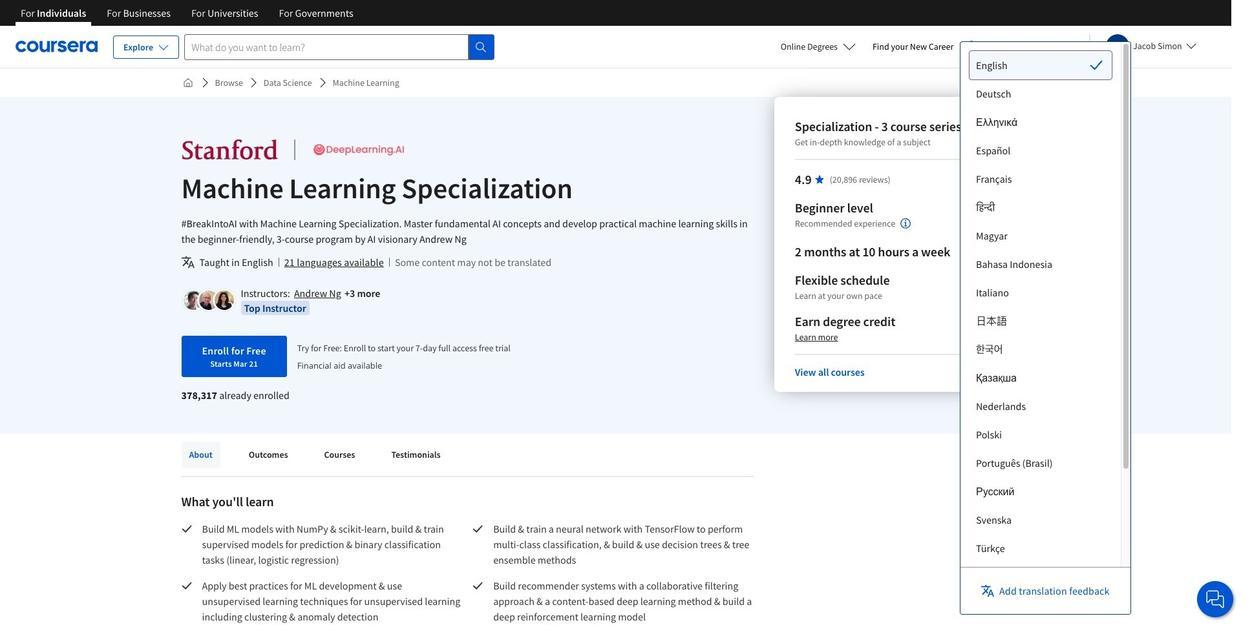 Task type: describe. For each thing, give the bounding box(es) containing it.
deeplearning.ai image
[[311, 138, 407, 162]]

home image
[[183, 78, 193, 88]]

banner navigation
[[10, 0, 364, 36]]

aarti bagul image
[[214, 291, 234, 310]]

stanford university image
[[181, 138, 278, 162]]

andrew ng image
[[183, 291, 203, 310]]



Task type: locate. For each thing, give the bounding box(es) containing it.
coursera image
[[16, 36, 98, 57]]

information about difficulty level pre-requisites. image
[[901, 219, 911, 229]]

learn more about degree credit element
[[795, 331, 838, 344]]

None search field
[[184, 34, 495, 60]]

geoff ladwig image
[[199, 291, 218, 310]]

menu
[[971, 52, 1111, 626]]

radio item
[[971, 52, 1111, 78]]



Task type: vqa. For each thing, say whether or not it's contained in the screenshot.
Google image
no



